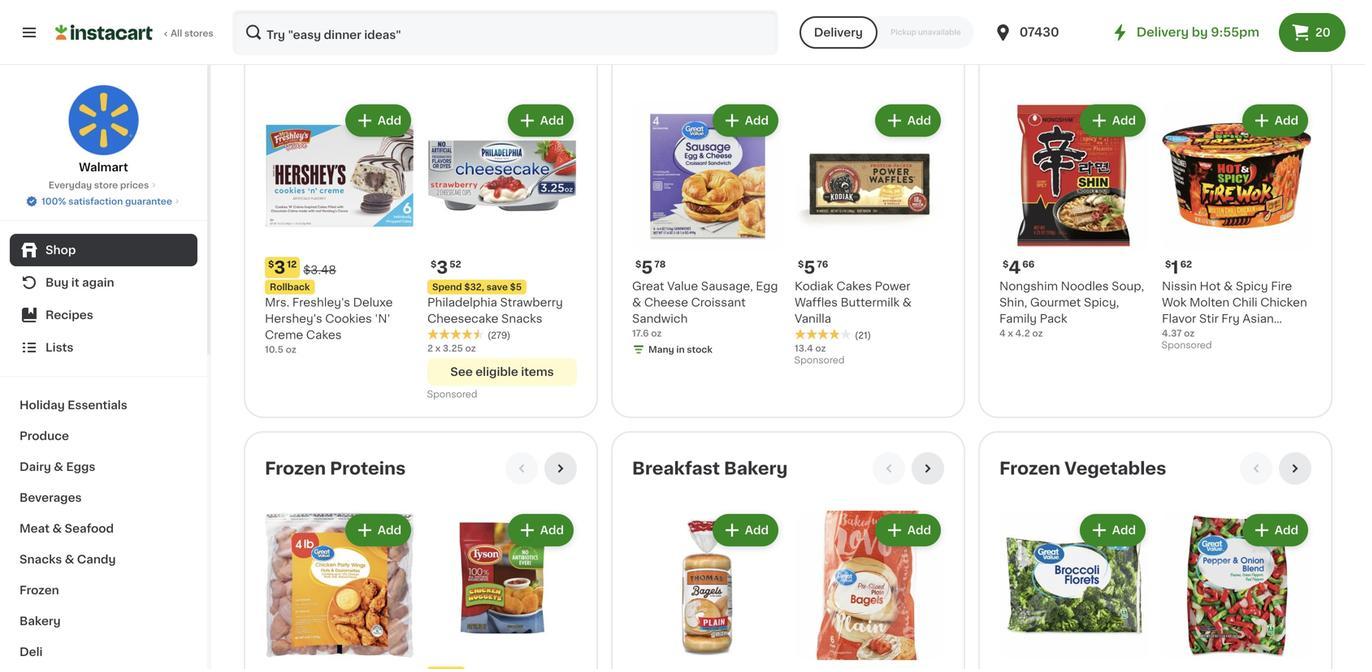 Task type: locate. For each thing, give the bounding box(es) containing it.
2 horizontal spatial x
[[1008, 329, 1014, 338]]

1 horizontal spatial delivery
[[1137, 26, 1190, 38]]

sponsored badge image
[[1163, 341, 1212, 351], [795, 356, 844, 366], [428, 390, 477, 400]]

14
[[265, 0, 275, 9]]

add button
[[347, 106, 410, 135], [510, 106, 572, 135], [714, 106, 777, 135], [877, 106, 940, 135], [1082, 106, 1145, 135], [1245, 106, 1307, 135], [347, 516, 410, 545], [510, 516, 572, 545], [714, 516, 777, 545], [877, 516, 940, 545], [1082, 516, 1145, 545], [1245, 516, 1307, 545]]

14 oz button
[[265, 0, 415, 11]]

value
[[668, 281, 699, 292]]

items
[[521, 366, 554, 378]]

0 horizontal spatial many in stock button
[[428, 0, 577, 14]]

★★★★★
[[428, 329, 485, 340], [428, 329, 485, 340], [795, 329, 852, 340], [795, 329, 852, 340]]

bakery link
[[10, 607, 198, 637]]

deluxe
[[353, 297, 393, 308]]

0 vertical spatial x
[[803, 15, 809, 24]]

product group
[[265, 101, 415, 356], [428, 101, 577, 404], [633, 101, 782, 360], [795, 101, 945, 370], [1000, 101, 1150, 340], [1163, 101, 1312, 355], [265, 511, 415, 670], [428, 511, 577, 670], [633, 511, 782, 670], [795, 511, 945, 670], [1000, 511, 1150, 670], [1163, 511, 1312, 670]]

sausage,
[[701, 281, 753, 292]]

croissant
[[692, 297, 746, 308]]

10.5
[[265, 345, 284, 354]]

product group containing 1
[[1163, 101, 1312, 355]]

nongshim
[[1000, 281, 1059, 292]]

buttermilk
[[841, 297, 900, 308]]

frozen inside frozen link
[[20, 585, 59, 597]]

4 left 4.2
[[1000, 329, 1006, 338]]

3 for $ 3 52
[[437, 259, 448, 276]]

2 many in stock button from the left
[[633, 0, 782, 14]]

& inside great value sausage, egg & cheese croissant sandwich 17.6 oz
[[633, 297, 642, 308]]

17.6
[[633, 329, 649, 338]]

1 vertical spatial x
[[1008, 329, 1014, 338]]

oz down creme
[[286, 345, 297, 354]]

nissin hot & spicy fire wok molten chili chicken flavor stir fry asian noodles in sauce
[[1163, 281, 1308, 341]]

1 horizontal spatial 3
[[437, 259, 448, 276]]

noodles
[[1061, 281, 1109, 292], [1163, 329, 1211, 341]]

Search field
[[234, 11, 777, 54]]

$ left 62
[[1166, 260, 1172, 269]]

snacks down meat
[[20, 554, 62, 566]]

1 horizontal spatial cakes
[[837, 281, 872, 292]]

delivery
[[1137, 26, 1190, 38], [814, 27, 863, 38]]

0 horizontal spatial noodles
[[1061, 281, 1109, 292]]

shin,
[[1000, 297, 1028, 308]]

1 vertical spatial sponsored badge image
[[795, 356, 844, 366]]

oz
[[277, 0, 288, 9], [828, 15, 839, 24], [651, 329, 662, 338], [1033, 329, 1044, 338], [1185, 329, 1195, 338], [465, 344, 476, 353], [816, 344, 826, 353], [286, 345, 297, 354]]

x inside nongshim noodles soup, shin, gourmet spicy, family pack 4 x 4.2 oz
[[1008, 329, 1014, 338]]

0 horizontal spatial sponsored badge image
[[428, 390, 477, 400]]

fry
[[1222, 313, 1240, 325]]

& inside the dairy & eggs link
[[54, 462, 63, 473]]

shop link
[[10, 234, 198, 267]]

again
[[82, 277, 114, 289]]

0 vertical spatial bakery
[[724, 460, 788, 477]]

oz inside mrs. freshley's deluxe hershey's cookies 'n' creme cakes 10.5 oz
[[286, 345, 297, 354]]

100% satisfaction guarantee button
[[25, 192, 182, 208]]

spend $32, save $5
[[433, 283, 522, 292]]

creme
[[265, 329, 303, 341]]

& right meat
[[52, 524, 62, 535]]

3 left 12
[[274, 259, 286, 276]]

frozen inside frozen vegetables link
[[1000, 460, 1061, 477]]

$ 3 52
[[431, 259, 461, 276]]

1 vertical spatial bakery
[[20, 616, 61, 628]]

3 left "52" at the top left of the page
[[437, 259, 448, 276]]

6 $ from the left
[[1166, 260, 1172, 269]]

None search field
[[233, 10, 779, 55]]

1 horizontal spatial frozen
[[265, 460, 326, 477]]

delivery by 9:55pm
[[1137, 26, 1260, 38]]

$ inside $ 5 78
[[636, 260, 642, 269]]

meat & seafood link
[[10, 514, 198, 545]]

$ left "52" at the top left of the page
[[431, 260, 437, 269]]

delivery for delivery
[[814, 27, 863, 38]]

& inside nissin hot & spicy fire wok molten chili chicken flavor stir fry asian noodles in sauce
[[1224, 281, 1234, 292]]

delivery down 4.5
[[814, 27, 863, 38]]

frozen vegetables
[[1000, 460, 1167, 477]]

$ 1 62
[[1166, 259, 1193, 276]]

$ inside $ 3 12
[[268, 260, 274, 269]]

bakery right breakfast
[[724, 460, 788, 477]]

flavor
[[1163, 313, 1197, 325]]

2 horizontal spatial frozen
[[1000, 460, 1061, 477]]

noodles inside nongshim noodles soup, shin, gourmet spicy, family pack 4 x 4.2 oz
[[1061, 281, 1109, 292]]

$ inside '$ 3 52'
[[431, 260, 437, 269]]

1 many in stock button from the left
[[428, 0, 577, 14]]

2 3 from the left
[[437, 259, 448, 276]]

3 $ from the left
[[636, 260, 642, 269]]

it
[[71, 277, 79, 289]]

1 horizontal spatial x
[[803, 15, 809, 24]]

20 button
[[1280, 13, 1346, 52]]

snacks inside "philadelphia strawberry cheesecake snacks"
[[502, 313, 543, 325]]

save
[[487, 283, 508, 292]]

0 horizontal spatial snacks
[[20, 554, 62, 566]]

62
[[1181, 260, 1193, 269]]

0 vertical spatial noodles
[[1061, 281, 1109, 292]]

recipes
[[46, 310, 93, 321]]

cakes
[[837, 281, 872, 292], [306, 329, 342, 341]]

& left candy
[[65, 554, 74, 566]]

cakes up buttermilk
[[837, 281, 872, 292]]

5 left 78
[[642, 259, 653, 276]]

delivery inside button
[[814, 27, 863, 38]]

nissin
[[1163, 281, 1198, 292]]

4 left 66 on the top of page
[[1009, 259, 1021, 276]]

0 horizontal spatial frozen
[[20, 585, 59, 597]]

sponsored badge image down 4.37 oz
[[1163, 341, 1212, 351]]

52
[[450, 260, 461, 269]]

noodles up spicy,
[[1061, 281, 1109, 292]]

4.37 oz
[[1163, 329, 1195, 338]]

1 vertical spatial 4
[[1000, 329, 1006, 338]]

x right 2
[[435, 344, 441, 353]]

0 horizontal spatial cakes
[[306, 329, 342, 341]]

chili
[[1233, 297, 1258, 308]]

frozen vegetables link
[[1000, 459, 1167, 479]]

& down power
[[903, 297, 912, 308]]

0 horizontal spatial x
[[435, 344, 441, 353]]

& left eggs
[[54, 462, 63, 473]]

1 horizontal spatial snacks
[[502, 313, 543, 325]]

5 for great value sausage, egg & cheese croissant sandwich
[[642, 259, 653, 276]]

2 horizontal spatial sponsored badge image
[[1163, 341, 1212, 351]]

2 x 3.25 oz
[[428, 344, 476, 353]]

oz down the sandwich
[[651, 329, 662, 338]]

1 horizontal spatial noodles
[[1163, 329, 1211, 341]]

$
[[268, 260, 274, 269], [431, 260, 437, 269], [636, 260, 642, 269], [798, 260, 804, 269], [1003, 260, 1009, 269], [1166, 260, 1172, 269]]

frozen for frozen proteins
[[265, 460, 326, 477]]

1 $ from the left
[[268, 260, 274, 269]]

2 vertical spatial sponsored badge image
[[428, 390, 477, 400]]

3 for $ 3 12
[[274, 259, 286, 276]]

13.4 oz
[[795, 344, 826, 353]]

0 vertical spatial sponsored badge image
[[1163, 341, 1212, 351]]

deli link
[[10, 637, 198, 668]]

2 $ from the left
[[431, 260, 437, 269]]

x left 4.2
[[1008, 329, 1014, 338]]

guarantee
[[125, 197, 172, 206]]

x right 8
[[803, 15, 809, 24]]

sponsored badge image down 13.4 oz
[[795, 356, 844, 366]]

'n'
[[375, 313, 391, 325]]

snacks inside "link"
[[20, 554, 62, 566]]

in
[[472, 0, 480, 9], [677, 0, 685, 9], [839, 32, 848, 40], [1213, 329, 1224, 341], [677, 345, 685, 354]]

cakes down cookies
[[306, 329, 342, 341]]

4 $ from the left
[[798, 260, 804, 269]]

0 horizontal spatial 4
[[1000, 329, 1006, 338]]

$ left 78
[[636, 260, 642, 269]]

1 5 from the left
[[642, 259, 653, 276]]

4.2
[[1016, 329, 1031, 338]]

noodles down the flavor at the top right of page
[[1163, 329, 1211, 341]]

stock
[[482, 0, 508, 9], [687, 0, 713, 9], [850, 32, 875, 40], [687, 345, 713, 354]]

bakery up deli
[[20, 616, 61, 628]]

1 vertical spatial cakes
[[306, 329, 342, 341]]

1 vertical spatial snacks
[[20, 554, 62, 566]]

0 horizontal spatial delivery
[[814, 27, 863, 38]]

beverages
[[20, 493, 82, 504]]

$ for spend $32, save $5
[[431, 260, 437, 269]]

1 vertical spatial noodles
[[1163, 329, 1211, 341]]

(279)
[[488, 331, 511, 340]]

snacks down strawberry at the left of the page
[[502, 313, 543, 325]]

1 horizontal spatial 4
[[1009, 259, 1021, 276]]

great value sausage, egg & cheese croissant sandwich 17.6 oz
[[633, 281, 779, 338]]

service type group
[[800, 16, 975, 49]]

sponsored badge image down 'see'
[[428, 390, 477, 400]]

1 horizontal spatial bakery
[[724, 460, 788, 477]]

all
[[171, 29, 182, 38]]

delivery left the 'by'
[[1137, 26, 1190, 38]]

oz right 4.2
[[1033, 329, 1044, 338]]

$ left 12
[[268, 260, 274, 269]]

many in stock button
[[428, 0, 577, 14], [633, 0, 782, 14]]

oz right 14 at the left of the page
[[277, 0, 288, 9]]

8 x 4.5 oz
[[795, 15, 839, 24]]

0 horizontal spatial bakery
[[20, 616, 61, 628]]

0 vertical spatial 4
[[1009, 259, 1021, 276]]

spend
[[433, 283, 462, 292]]

$ for kodiak cakes power waffles buttermilk & vanilla
[[798, 260, 804, 269]]

x
[[803, 15, 809, 24], [1008, 329, 1014, 338], [435, 344, 441, 353]]

0 horizontal spatial 5
[[642, 259, 653, 276]]

2
[[428, 344, 433, 353]]

mrs.
[[265, 297, 290, 308]]

$ left 66 on the top of page
[[1003, 260, 1009, 269]]

1 horizontal spatial sponsored badge image
[[795, 356, 844, 366]]

& down great
[[633, 297, 642, 308]]

spicy
[[1236, 281, 1269, 292]]

$ inside the $ 1 62
[[1166, 260, 1172, 269]]

5 left 76
[[804, 259, 816, 276]]

12
[[287, 260, 297, 269]]

beverages link
[[10, 483, 198, 514]]

snacks & candy link
[[10, 545, 198, 576]]

sponsored badge image for 5
[[795, 356, 844, 366]]

$ left 76
[[798, 260, 804, 269]]

0 horizontal spatial 3
[[274, 259, 286, 276]]

5 $ from the left
[[1003, 260, 1009, 269]]

x for 8 x 4.5 oz
[[803, 15, 809, 24]]

frozen inside frozen proteins link
[[265, 460, 326, 477]]

$5
[[510, 283, 522, 292]]

1 horizontal spatial many in stock button
[[633, 0, 782, 14]]

meat & seafood
[[20, 524, 114, 535]]

1 horizontal spatial 5
[[804, 259, 816, 276]]

0 vertical spatial cakes
[[837, 281, 872, 292]]

many in stock
[[444, 0, 508, 9], [649, 0, 713, 9], [811, 32, 875, 40], [649, 345, 713, 354]]

2 5 from the left
[[804, 259, 816, 276]]

07430 button
[[994, 10, 1092, 55]]

1 3 from the left
[[274, 259, 286, 276]]

0 vertical spatial snacks
[[502, 313, 543, 325]]

1
[[1172, 259, 1179, 276]]

& right hot
[[1224, 281, 1234, 292]]

meat
[[20, 524, 50, 535]]

$ inside $ 5 76
[[798, 260, 804, 269]]

oz right the 4.37
[[1185, 329, 1195, 338]]

walmart link
[[68, 85, 139, 176]]

buy
[[46, 277, 69, 289]]

lists link
[[10, 332, 198, 364]]

2 vertical spatial x
[[435, 344, 441, 353]]

$ inside $ 4 66
[[1003, 260, 1009, 269]]



Task type: vqa. For each thing, say whether or not it's contained in the screenshot.
right up
no



Task type: describe. For each thing, give the bounding box(es) containing it.
chicken
[[1261, 297, 1308, 308]]

$6.22 original price: $6.98 element
[[428, 667, 577, 670]]

4 inside nongshim noodles soup, shin, gourmet spicy, family pack 4 x 4.2 oz
[[1000, 329, 1006, 338]]

oz inside great value sausage, egg & cheese croissant sandwich 17.6 oz
[[651, 329, 662, 338]]

5 for kodiak cakes power waffles buttermilk & vanilla
[[804, 259, 816, 276]]

stores
[[184, 29, 214, 38]]

holiday
[[20, 400, 65, 411]]

snacks & candy
[[20, 554, 116, 566]]

store
[[94, 181, 118, 190]]

oz right 13.4
[[816, 344, 826, 353]]

$ 3 12
[[268, 259, 297, 276]]

sauce
[[1226, 329, 1262, 341]]

$ for nongshim noodles soup, shin, gourmet spicy, family pack
[[1003, 260, 1009, 269]]

egg
[[756, 281, 779, 292]]

$ for great value sausage, egg & cheese croissant sandwich
[[636, 260, 642, 269]]

$ 5 76
[[798, 259, 829, 276]]

& inside "kodiak cakes power waffles buttermilk & vanilla"
[[903, 297, 912, 308]]

cheesecake
[[428, 313, 499, 325]]

everyday store prices
[[49, 181, 149, 190]]

$ 5 78
[[636, 259, 666, 276]]

oz inside button
[[277, 0, 288, 9]]

9:55pm
[[1212, 26, 1260, 38]]

in inside nissin hot & spicy fire wok molten chili chicken flavor stir fry asian noodles in sauce
[[1213, 329, 1224, 341]]

deli
[[20, 647, 43, 659]]

waffles
[[795, 297, 838, 308]]

rollback
[[270, 283, 310, 292]]

family
[[1000, 313, 1037, 325]]

vanilla
[[795, 313, 832, 325]]

delivery for delivery by 9:55pm
[[1137, 26, 1190, 38]]

cakes inside "kodiak cakes power waffles buttermilk & vanilla"
[[837, 281, 872, 292]]

4.5
[[811, 15, 826, 24]]

13.4
[[795, 344, 814, 353]]

oz right 4.5
[[828, 15, 839, 24]]

produce link
[[10, 421, 198, 452]]

frozen proteins
[[265, 460, 406, 477]]

$3.48
[[303, 264, 336, 276]]

oz inside nongshim noodles soup, shin, gourmet spicy, family pack 4 x 4.2 oz
[[1033, 329, 1044, 338]]

mrs. freshley's deluxe hershey's cookies 'n' creme cakes 10.5 oz
[[265, 297, 393, 354]]

by
[[1192, 26, 1209, 38]]

spicy,
[[1085, 297, 1120, 308]]

frozen for frozen vegetables
[[1000, 460, 1061, 477]]

eligible
[[476, 366, 519, 378]]

candy
[[77, 554, 116, 566]]

stir
[[1200, 313, 1219, 325]]

wok
[[1163, 297, 1187, 308]]

walmart
[[79, 162, 128, 173]]

dairy & eggs
[[20, 462, 95, 473]]

pack
[[1040, 313, 1068, 325]]

76
[[817, 260, 829, 269]]

07430
[[1020, 26, 1060, 38]]

breakfast bakery
[[633, 460, 788, 477]]

proteins
[[330, 460, 406, 477]]

cakes inside mrs. freshley's deluxe hershey's cookies 'n' creme cakes 10.5 oz
[[306, 329, 342, 341]]

see
[[451, 366, 473, 378]]

x for 2 x 3.25 oz
[[435, 344, 441, 353]]

holiday essentials
[[20, 400, 127, 411]]

see eligible items button
[[428, 358, 577, 386]]

all stores
[[171, 29, 214, 38]]

noodles inside nissin hot & spicy fire wok molten chili chicken flavor stir fry asian noodles in sauce
[[1163, 329, 1211, 341]]

sandwich
[[633, 313, 688, 325]]

hot
[[1200, 281, 1222, 292]]

$32,
[[465, 283, 485, 292]]

frozen proteins link
[[265, 459, 406, 479]]

walmart logo image
[[68, 85, 139, 156]]

$ 4 66
[[1003, 259, 1035, 276]]

essentials
[[68, 400, 127, 411]]

molten
[[1190, 297, 1230, 308]]

66
[[1023, 260, 1035, 269]]

14 oz
[[265, 0, 288, 9]]

$ for nissin hot & spicy fire wok molten chili chicken flavor stir fry asian noodles in sauce
[[1166, 260, 1172, 269]]

sponsored badge image for 1
[[1163, 341, 1212, 351]]

philadelphia strawberry cheesecake snacks
[[428, 297, 563, 325]]

power
[[875, 281, 911, 292]]

asian
[[1243, 313, 1275, 325]]

cheese
[[645, 297, 689, 308]]

lists
[[46, 342, 74, 354]]

strawberry
[[500, 297, 563, 308]]

& inside snacks & candy "link"
[[65, 554, 74, 566]]

8
[[795, 15, 801, 24]]

100% satisfaction guarantee
[[42, 197, 172, 206]]

vegetables
[[1065, 460, 1167, 477]]

kodiak
[[795, 281, 834, 292]]

satisfaction
[[68, 197, 123, 206]]

breakfast bakery link
[[633, 459, 788, 479]]

& inside meat & seafood 'link'
[[52, 524, 62, 535]]

breakfast
[[633, 460, 720, 477]]

produce
[[20, 431, 69, 442]]

dairy & eggs link
[[10, 452, 198, 483]]

fire
[[1272, 281, 1293, 292]]

buy it again link
[[10, 267, 198, 299]]

product group containing 4
[[1000, 101, 1150, 340]]

instacart logo image
[[55, 23, 153, 42]]

oz right 3.25
[[465, 344, 476, 353]]

$3.12 original price: $3.48 element
[[265, 257, 415, 278]]

hershey's
[[265, 313, 323, 325]]

frozen link
[[10, 576, 198, 607]]

buy it again
[[46, 277, 114, 289]]

gourmet
[[1031, 297, 1082, 308]]

prices
[[120, 181, 149, 190]]

4.37
[[1163, 329, 1183, 338]]



